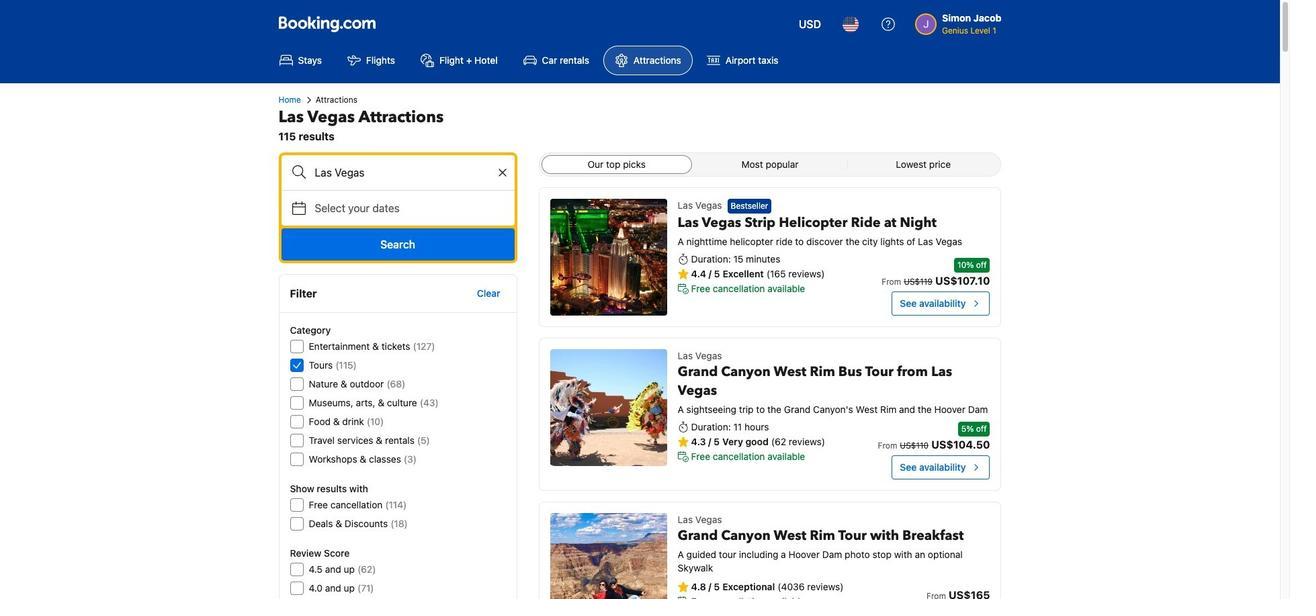 Task type: vqa. For each thing, say whether or not it's contained in the screenshot.
IT
no



Task type: describe. For each thing, give the bounding box(es) containing it.
your account menu simon jacob genius level 1 element
[[916, 11, 1002, 37]]

las vegas strip helicopter ride at night image
[[550, 199, 667, 316]]

booking.com image
[[279, 16, 375, 32]]



Task type: locate. For each thing, give the bounding box(es) containing it.
grand canyon west rim tour with breakfast image
[[550, 514, 667, 600]]

grand canyon west rim bus tour from las vegas image
[[550, 350, 667, 467]]

Where are you going? search field
[[281, 155, 515, 190]]



